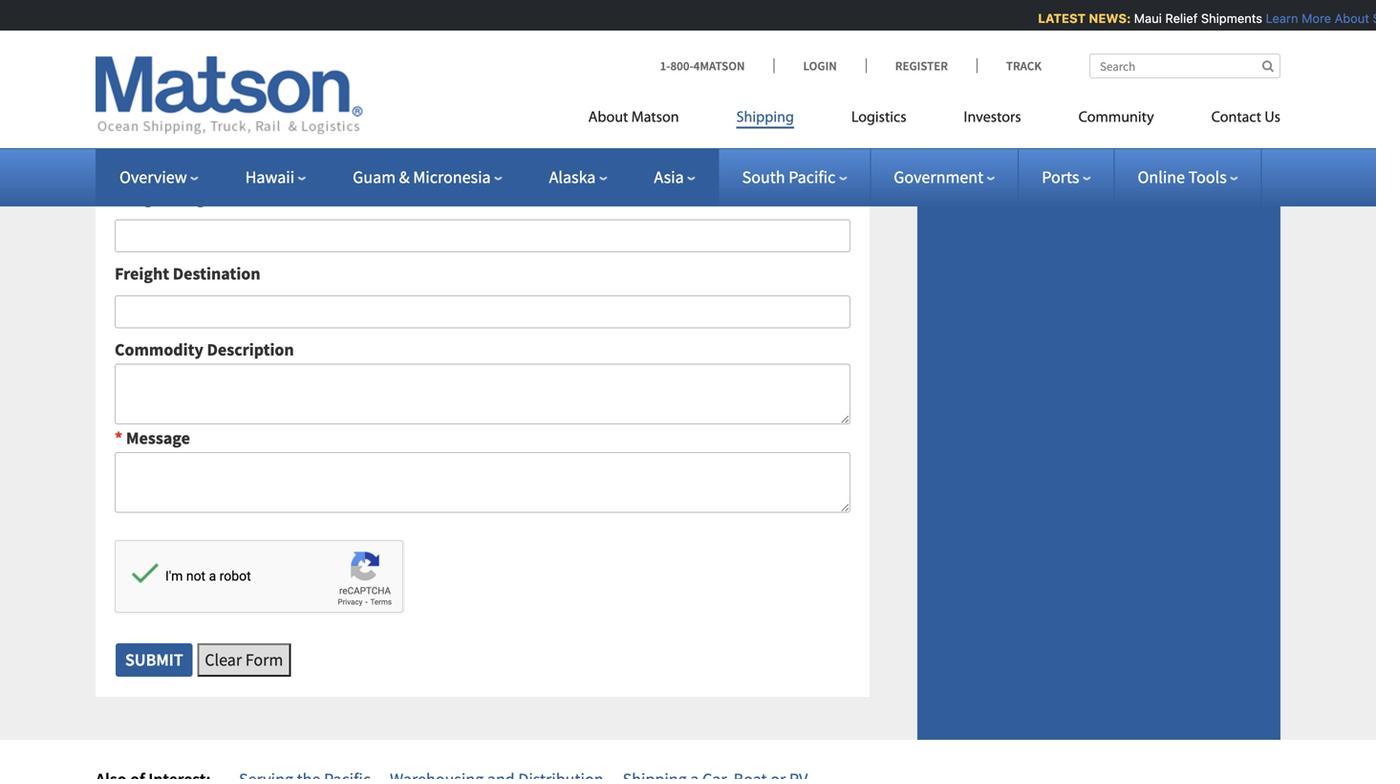 Task type: locate. For each thing, give the bounding box(es) containing it.
None text field
[[115, 219, 851, 252], [115, 295, 851, 329], [115, 364, 851, 425], [115, 219, 851, 252], [115, 295, 851, 329], [115, 364, 851, 425]]

2 * from the top
[[115, 427, 123, 449]]

message
[[126, 427, 190, 449]]

1 vertical spatial *
[[115, 427, 123, 449]]

phone
[[126, 35, 174, 56]]

about
[[1332, 11, 1367, 25], [589, 110, 628, 126]]

section
[[894, 0, 1305, 740]]

overview
[[120, 166, 187, 188]]

destination
[[173, 263, 261, 284]]

south pacific link
[[743, 166, 847, 188]]

login
[[804, 58, 837, 74]]

shipping
[[737, 110, 794, 126]]

freight left origin
[[115, 187, 169, 208]]

&
[[399, 166, 410, 188]]

latest
[[1036, 11, 1083, 25]]

0 vertical spatial about
[[1332, 11, 1367, 25]]

community link
[[1050, 101, 1183, 140]]

0 vertical spatial freight
[[115, 187, 169, 208]]

s
[[1370, 11, 1377, 25]]

latest news: maui relief shipments learn more about s
[[1036, 11, 1377, 25]]

news:
[[1086, 11, 1128, 25]]

* phone number
[[115, 35, 239, 56]]

*
[[115, 35, 123, 56], [115, 427, 123, 449]]

south
[[743, 166, 786, 188]]

* for phone number
[[115, 35, 123, 56]]

contact us link
[[1183, 101, 1281, 140]]

1 freight from the top
[[115, 187, 169, 208]]

hawaii
[[245, 166, 295, 188]]

email
[[115, 111, 158, 132]]

* for message
[[115, 427, 123, 449]]

login link
[[774, 58, 866, 74]]

freight for freight origin
[[115, 187, 169, 208]]

None reset field
[[197, 643, 291, 677]]

freight left destination
[[115, 263, 169, 284]]

origin
[[173, 187, 220, 208]]

asia
[[654, 166, 684, 188]]

1 vertical spatial about
[[589, 110, 628, 126]]

relief
[[1163, 11, 1195, 25]]

Organization text field
[[115, 0, 851, 24]]

pacific
[[789, 166, 836, 188]]

blue matson logo with ocean, shipping, truck, rail and logistics written beneath it. image
[[96, 56, 363, 135]]

2 freight from the top
[[115, 263, 169, 284]]

None text field
[[115, 67, 851, 100], [115, 452, 851, 513], [115, 67, 851, 100], [115, 452, 851, 513]]

overview link
[[120, 166, 199, 188]]

* left phone
[[115, 35, 123, 56]]

contact us
[[1212, 110, 1281, 126]]

contact
[[1212, 110, 1262, 126]]

online tools
[[1138, 166, 1227, 188]]

1 * from the top
[[115, 35, 123, 56]]

about left matson
[[589, 110, 628, 126]]

None search field
[[1090, 54, 1281, 78]]

None button
[[115, 643, 194, 678]]

* message
[[115, 427, 190, 449]]

track link
[[977, 58, 1042, 74]]

about inside about matson link
[[589, 110, 628, 126]]

freight
[[115, 187, 169, 208], [115, 263, 169, 284]]

* left message
[[115, 427, 123, 449]]

0 horizontal spatial about
[[589, 110, 628, 126]]

about left 's'
[[1332, 11, 1367, 25]]

logistics link
[[823, 101, 936, 140]]

tools
[[1189, 166, 1227, 188]]

ports
[[1042, 166, 1080, 188]]

learn more about s link
[[1263, 11, 1377, 25]]

Commodity Description text field
[[115, 143, 851, 176]]

asia link
[[654, 166, 696, 188]]

1 vertical spatial freight
[[115, 263, 169, 284]]

1-800-4matson
[[660, 58, 745, 74]]

0 vertical spatial *
[[115, 35, 123, 56]]

investors
[[964, 110, 1022, 126]]

1 horizontal spatial about
[[1332, 11, 1367, 25]]



Task type: describe. For each thing, give the bounding box(es) containing it.
4matson
[[694, 58, 745, 74]]

track
[[1007, 58, 1042, 74]]

ports link
[[1042, 166, 1091, 188]]

community
[[1079, 110, 1155, 126]]

government
[[894, 166, 984, 188]]

micronesia
[[413, 166, 491, 188]]

about matson link
[[589, 101, 708, 140]]

more
[[1299, 11, 1329, 25]]

government link
[[894, 166, 995, 188]]

register
[[896, 58, 948, 74]]

commodity description
[[115, 339, 294, 361]]

logistics
[[852, 110, 907, 126]]

online tools link
[[1138, 166, 1239, 188]]

south pacific
[[743, 166, 836, 188]]

investors link
[[936, 101, 1050, 140]]

hawaii link
[[245, 166, 306, 188]]

alaska
[[549, 166, 596, 188]]

description
[[207, 339, 294, 361]]

shipments
[[1199, 11, 1260, 25]]

commodity
[[115, 339, 204, 361]]

maui
[[1132, 11, 1159, 25]]

search image
[[1263, 60, 1274, 72]]

freight origin
[[115, 187, 220, 208]]

about matson
[[589, 110, 679, 126]]

guam & micronesia link
[[353, 166, 502, 188]]

learn
[[1263, 11, 1296, 25]]

shipping link
[[708, 101, 823, 140]]

matson
[[632, 110, 679, 126]]

top menu navigation
[[589, 101, 1281, 140]]

number
[[178, 35, 239, 56]]

guam
[[353, 166, 396, 188]]

us
[[1265, 110, 1281, 126]]

Search search field
[[1090, 54, 1281, 78]]

online
[[1138, 166, 1186, 188]]

guam & micronesia
[[353, 166, 491, 188]]

freight for freight destination
[[115, 263, 169, 284]]

1-
[[660, 58, 671, 74]]

800-
[[671, 58, 694, 74]]

register link
[[866, 58, 977, 74]]

alaska link
[[549, 166, 607, 188]]

1-800-4matson link
[[660, 58, 774, 74]]

freight destination
[[115, 263, 261, 284]]



Task type: vqa. For each thing, say whether or not it's contained in the screenshot.
track shipment
no



